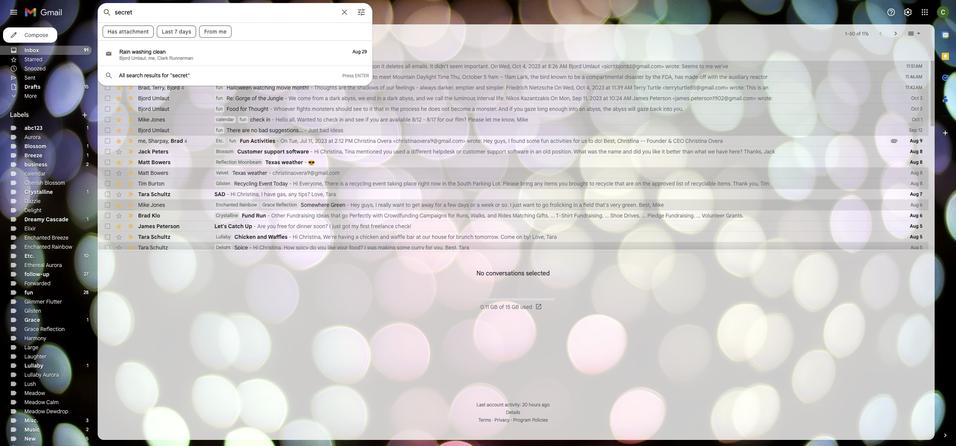 Task type: vqa. For each thing, say whether or not it's contained in the screenshot.
to me
no



Task type: describe. For each thing, give the bounding box(es) containing it.
hi right "spice"
[[253, 245, 258, 251]]

search refinement toolbar list box
[[98, 23, 372, 40]]

1 vertical spatial weather
[[247, 170, 267, 177]]

the left approved
[[643, 180, 651, 187]]

thank
[[733, 180, 748, 187]]

for down gorge on the top left of the page
[[240, 106, 247, 113]]

refresh image
[[127, 30, 134, 37]]

<sicritbjordd@gmail.com>
[[601, 63, 664, 70]]

1 horizontal spatial sep
[[909, 127, 917, 133]]

1 vertical spatial any
[[288, 191, 297, 198]]

1 row from the top
[[98, 61, 929, 72]]

you right are
[[267, 223, 276, 230]]

has attachment image
[[891, 137, 898, 145]]

follow-up
[[24, 271, 49, 278]]

the up press
[[340, 63, 348, 70]]

we
[[289, 95, 296, 102]]

oct 3 for we come from a dark abyss, we end in a dark abyss, and we call the luminous interval life. nikos kazantzakis on mon, sep 11, 2023 at 10:24 am james peterson <james.peterson1902@gmail.com> wrote:
[[911, 95, 923, 101]]

made
[[685, 74, 698, 81]]

known
[[551, 74, 567, 81]]

2023 up bird
[[528, 63, 541, 70]]

so.
[[502, 202, 509, 209]]

row containing jack peters
[[98, 147, 929, 157]]

29
[[362, 49, 367, 55]]

mike jones for check
[[138, 116, 165, 123]]

0 vertical spatial schultz
[[151, 191, 170, 198]]

2023 left 10:24 at the top
[[590, 95, 602, 102]]

jones for somewhere green
[[150, 202, 165, 209]]

to up off
[[699, 63, 704, 70]]

of down meet at the top left of page
[[380, 84, 385, 91]]

for right this
[[331, 63, 338, 70]]

we're
[[323, 234, 337, 241]]

6 for hey guys, i really want to get away for a few days or a week or so. i just want to go frolicking in a field that's very green. best, mike
[[920, 202, 923, 208]]

10 row from the top
[[98, 157, 929, 168]]

- right "spice"
[[249, 245, 252, 251]]

on down known
[[555, 84, 562, 91]]

4 row from the top
[[98, 93, 929, 104]]

proposed
[[272, 74, 296, 81]]

1 horizontal spatial have
[[716, 148, 728, 155]]

aug 8 for hi everyone, there is a recycling event taking place right now in the south parking lot. please bring any items you brought to recycle that are on the approved list of recyclable items. thank you, tim
[[911, 181, 923, 187]]

17 row from the top
[[98, 232, 929, 243]]

14 row from the top
[[98, 200, 929, 211]]

a left recycling
[[345, 180, 348, 187]]

7 row from the top
[[98, 125, 929, 136]]

sad
[[214, 191, 225, 198]]

days inside search refinement toolbar list box
[[179, 28, 191, 35]]

me up jack peters
[[138, 138, 146, 144]]

8 for hi everyone, there is a recycling event taking place right now in the south parking lot. please bring any items you brought to recycle that are on the approved list of recyclable items. thank you, tim
[[920, 181, 923, 187]]

1 horizontal spatial love,
[[532, 234, 545, 241]]

- right today
[[289, 180, 292, 187]]

1 horizontal spatial want
[[393, 202, 404, 209]]

7 for aug
[[920, 192, 923, 197]]

- up the christinaovera9@gmail.com
[[303, 159, 308, 166]]

cherish blossom link
[[24, 180, 65, 187]]

inbox
[[24, 47, 39, 54]]

somewhere green - hey guys, i really want to get away for a few days or a week or so. i just want to go frolicking in a field that's very green. best, mike
[[301, 202, 664, 209]]

for down few
[[448, 213, 455, 219]]

11:39
[[612, 84, 623, 91]]

labels heading
[[10, 111, 81, 119]]

1 for blossom
[[87, 143, 89, 149]]

hi right sad
[[231, 191, 236, 198]]

am for 8:26
[[559, 63, 567, 70]]

than
[[682, 148, 693, 155]]

i right soon?
[[329, 223, 331, 230]]

row containing me
[[98, 136, 929, 147]]

to right us
[[589, 138, 593, 145]]

the left the time
[[328, 74, 336, 81]]

3 ... from the left
[[642, 213, 646, 219]]

reflection inside labels navigation
[[40, 326, 65, 333]]

<james.peterson1902@gmail.com>
[[673, 95, 756, 102]]

2 8 from the top
[[920, 160, 923, 165]]

0 vertical spatial texas
[[265, 159, 280, 166]]

0 vertical spatial with
[[708, 74, 718, 81]]

all search results for "secret"
[[119, 72, 190, 79]]

in left hello
[[266, 116, 270, 123]]

12
[[918, 127, 923, 133]]

we've
[[715, 63, 728, 70]]

1 for abc123
[[87, 125, 89, 131]]

mike jones for somewhere
[[138, 202, 165, 209]]

a left different
[[407, 148, 410, 155]]

a left few
[[443, 202, 446, 209]]

harmony link
[[24, 335, 46, 342]]

2023 down compartmental
[[592, 84, 604, 91]]

and up the interval
[[476, 84, 485, 91]]

6 for other fundraising ideas that go perfectly with crowdfunding campaigns for runs, walks, and rides matching gifts. ... t-shirt fundraising. ... shoe drives. ... pledge fundraising. ... volunteer grants.
[[920, 213, 923, 219]]

to left be
[[568, 74, 573, 81]]

0 vertical spatial an
[[763, 84, 769, 91]]

and
[[499, 106, 508, 113]]

- right 'up'
[[254, 223, 256, 230]]

wed, for important.
[[499, 63, 511, 70]]

2 vertical spatial it
[[662, 148, 665, 155]]

oct 1
[[912, 117, 923, 122]]

parking
[[473, 180, 491, 187]]

brad for klo
[[138, 213, 150, 219]]

0 horizontal spatial have
[[264, 191, 276, 198]]

umlaut for just bad ideas
[[152, 127, 169, 134]]

meadow for dewdrop
[[24, 409, 45, 416]]

the up the available
[[391, 106, 399, 113]]

1 horizontal spatial on
[[635, 180, 641, 187]]

important because it matched one of your importance filters. switch for 11:46 am
[[127, 73, 134, 81]]

enchanted for enchanted rainbow link
[[24, 244, 50, 251]]

0 horizontal spatial or
[[456, 148, 462, 155]]

- right sad
[[227, 191, 229, 198]]

2 horizontal spatial we
[[708, 148, 715, 155]]

me left we've in the right of the page
[[706, 63, 713, 70]]

by
[[645, 74, 651, 81]]

calendar inside labels navigation
[[24, 171, 46, 177]]

0 horizontal spatial hey
[[351, 202, 360, 209]]

bar
[[407, 234, 415, 241]]

aug for delight spice - hi christina, how spicy do you like your food? i was making some curry for you. best, tara
[[911, 245, 919, 251]]

lullaby aurora
[[24, 372, 59, 379]]

the right by
[[653, 74, 661, 81]]

to up gifts.
[[536, 202, 541, 209]]

2 horizontal spatial our
[[446, 116, 454, 123]]

1 vertical spatial that
[[615, 180, 625, 187]]

please for film?
[[468, 116, 484, 123]]

activities
[[251, 138, 275, 145]]

aug for lullaby chicken and waffles - hi christina, we're having a chicken and waffle bar at our house for brunch tomorrow. come on by! love, tara
[[910, 234, 919, 240]]

a up the food?
[[356, 234, 359, 241]]

seem
[[450, 63, 463, 70]]

1 into from the left
[[569, 106, 578, 113]]

1 horizontal spatial best,
[[604, 138, 616, 145]]

in left old
[[530, 148, 534, 155]]

matt for moonbeam
[[138, 159, 150, 166]]

1 for dreamy cascade
[[87, 217, 89, 222]]

of right 50 at top right
[[857, 31, 861, 36]]

ideas
[[316, 213, 329, 219]]

1 vertical spatial go
[[342, 213, 348, 219]]

abc123 link
[[24, 125, 43, 132]]

fun halloween watching movie month! - thoughts are the shadows of our feelings - always darker, emptier and simpler. friedrich nietzsche on wed, oct 4, 2023 at 11:39 am terry turtle <terryturtle85@gmail.com> wrote: this is an
[[216, 84, 769, 91]]

privacy
[[495, 418, 510, 424]]

, up peters at the top
[[168, 138, 169, 144]]

grace reflection inside labels navigation
[[24, 326, 65, 333]]

bjord umlaut, me, clark runnerman
[[119, 56, 193, 61]]

0 vertical spatial used
[[393, 148, 405, 155]]

1 for breeze
[[87, 153, 89, 158]]

0 horizontal spatial was
[[367, 245, 377, 251]]

important because it matched one of your importance filters. switch for 11:51 am
[[127, 63, 134, 70]]

0 horizontal spatial 11,
[[308, 138, 314, 145]]

now
[[431, 180, 441, 187]]

brad for ,
[[138, 84, 150, 91]]

15 inside labels navigation
[[84, 84, 89, 90]]

press enter
[[342, 73, 369, 79]]

mike up sharpay
[[138, 116, 149, 123]]

of right 0.11
[[499, 304, 504, 311]]

1 horizontal spatial hey
[[483, 138, 493, 145]]

1 jack from the left
[[138, 148, 151, 155]]

conversations
[[486, 270, 525, 278]]

1 for crystalline
[[87, 189, 89, 195]]

deleted
[[302, 63, 320, 70]]

1 horizontal spatial or
[[470, 202, 476, 209]]

- left 8/17
[[423, 116, 425, 123]]

christina, down let's catch up - are you free for dinner soon? i just got my first freelance check!
[[299, 234, 322, 241]]

1 horizontal spatial 11,
[[583, 95, 588, 102]]

0 vertical spatial go
[[542, 202, 549, 209]]

10:24
[[609, 95, 622, 102]]

0 horizontal spatial on
[[516, 234, 522, 241]]

hi for customer support software
[[314, 148, 319, 155]]

5 for row containing james peterson
[[920, 224, 923, 229]]

enchanted breeze link
[[24, 235, 69, 242]]

1 vertical spatial some
[[397, 245, 410, 251]]

this
[[746, 84, 756, 91]]

to left meet at the top left of page
[[373, 74, 378, 81]]

- down fun there are no bad suggestions... - just bad ideas
[[277, 138, 279, 145]]

1 horizontal spatial you.
[[674, 106, 684, 113]]

aug for reflection moonbeam texas weather
[[910, 160, 919, 165]]

1 tim from the left
[[138, 180, 147, 187]]

1 horizontal spatial if
[[510, 106, 513, 113]]

you right mentioned
[[383, 148, 392, 155]]

christina, down recycling
[[237, 191, 260, 198]]

my
[[279, 63, 286, 70]]

oct 3 for whoever fights monsters should see to it that in the process he does not become a monster. and if you gaze long enough into an abyss, the abyss will gaze back into you.
[[911, 106, 923, 112]]

7 for last
[[175, 28, 178, 35]]

drives.
[[624, 213, 641, 219]]

0 horizontal spatial abyss,
[[342, 95, 357, 102]]

1 vertical spatial grace
[[24, 317, 40, 324]]

for right free at the left of the page
[[288, 223, 295, 230]]

grace link
[[24, 317, 40, 324]]

1 vertical spatial guys,
[[361, 202, 374, 209]]

none search field containing has attachment
[[98, 3, 372, 86]]

on left tue,
[[281, 138, 288, 145]]

row containing brad
[[98, 82, 929, 93]]

13 row from the top
[[98, 189, 929, 200]]

bring
[[520, 180, 533, 187]]

0 horizontal spatial just
[[332, 223, 341, 230]]

1 vertical spatial brad
[[171, 138, 183, 144]]

aug for crystalline fund run - other fundraising ideas that go perfectly with crowdfunding campaigns for runs, walks, and rides matching gifts. ... t-shirt fundraising. ... shoe drives. ... pledge fundraising. ... volunteer grants.
[[910, 213, 919, 219]]

0 vertical spatial there
[[227, 127, 241, 134]]

fun up old
[[541, 138, 549, 145]]

1 vertical spatial there
[[324, 180, 338, 187]]

1 meadow from the top
[[24, 390, 45, 397]]

18 row from the top
[[98, 243, 929, 253]]

delight for delight
[[24, 207, 42, 214]]

brad klo
[[138, 213, 160, 219]]

oct for mike
[[912, 117, 920, 122]]

1 fundraising. from the left
[[574, 213, 604, 219]]

terry for 11:42 am
[[152, 84, 164, 91]]

bjord umlaut, me, clark runnerman element
[[119, 56, 342, 61]]

- left just
[[304, 127, 307, 134]]

items
[[544, 180, 558, 187]]

0 horizontal spatial peterson
[[156, 223, 180, 230]]

0 horizontal spatial love,
[[312, 191, 324, 198]]

of right list
[[685, 180, 690, 187]]

matt bowers for moonbeam
[[138, 159, 171, 166]]

1 bad from the left
[[259, 127, 268, 134]]

and up he
[[416, 95, 425, 102]]

1 gb from the left
[[490, 304, 498, 311]]

crowdfunding
[[384, 213, 418, 219]]

fun food for thought - whoever fights monsters should see to it that in the process he does not become a monster. and if you gaze long enough into an abyss, the abyss will gaze back into you.
[[216, 106, 684, 113]]

0 vertical spatial guys,
[[494, 138, 507, 145]]

- left my
[[275, 63, 277, 70]]

fun inside fun halloween watching movie month! - thoughts are the shadows of our feelings - always darker, emptier and simpler. friedrich nietzsche on wed, oct 4, 2023 at 11:39 am terry turtle <terryturtle85@gmail.com> wrote: this is an
[[216, 85, 223, 90]]

0 vertical spatial peterson
[[650, 95, 671, 102]]

- up did
[[641, 138, 643, 145]]

0 horizontal spatial an
[[536, 148, 542, 155]]

few
[[448, 202, 456, 209]]

fun left fun
[[229, 138, 236, 144]]

- left founder
[[643, 138, 645, 145]]

0 horizontal spatial that
[[331, 213, 341, 219]]

1 horizontal spatial an
[[579, 106, 585, 113]]

mike up brad klo at the left of page
[[138, 202, 149, 209]]

wrote: up customer
[[467, 138, 482, 145]]

0 vertical spatial weather
[[282, 159, 303, 166]]

at left 10:24 at the top
[[603, 95, 608, 102]]

crystalline for crystalline fund run - other fundraising ideas that go perfectly with crowdfunding campaigns for runs, walks, and rides matching gifts. ... t-shirt fundraising. ... shoe drives. ... pledge fundraising. ... volunteer grants.
[[216, 213, 238, 219]]

in left field
[[574, 202, 578, 209]]

2 vertical spatial best,
[[445, 245, 458, 251]]

0 vertical spatial sep
[[572, 95, 582, 102]]

calm
[[46, 400, 59, 406]]

0 vertical spatial aug 5
[[910, 224, 923, 229]]

- up '😎' image
[[310, 148, 313, 155]]

1 horizontal spatial used
[[520, 304, 532, 311]]

crystalline fund run - other fundraising ideas that go perfectly with crowdfunding campaigns for runs, walks, and rides matching gifts. ... t-shirt fundraising. ... shoe drives. ... pledge fundraising. ... volunteer grants.
[[216, 213, 744, 219]]

0 vertical spatial see
[[353, 106, 362, 113]]

gmail image
[[24, 5, 66, 20]]

for right house
[[448, 234, 455, 241]]

aug for glisten recycling event today - hi everyone, there is a recycling event taking place right now in the south parking lot. please bring any items you brought to recycle that are on the approved list of recyclable items. thank you, tim
[[911, 181, 919, 187]]

2 ... from the left
[[605, 213, 609, 219]]

are up green. at the top right of the page
[[626, 180, 634, 187]]

2 tim from the left
[[760, 180, 769, 187]]

at left 2:12
[[328, 138, 333, 145]]

perfectly
[[350, 213, 371, 219]]

tue,
[[289, 138, 299, 145]]

account
[[487, 403, 504, 408]]

are down the time
[[339, 84, 346, 91]]

spice
[[234, 245, 248, 251]]

life.
[[496, 95, 505, 102]]

the down we've in the right of the page
[[719, 74, 727, 81]]

2023 down just
[[315, 138, 327, 145]]

2 into from the left
[[663, 106, 672, 113]]

results
[[144, 72, 161, 79]]

15 inside no conversations selected main content
[[505, 304, 510, 311]]

email
[[287, 63, 300, 70]]

glisten link
[[24, 308, 41, 315]]

umlaut,
[[131, 56, 147, 61]]

you right did
[[642, 148, 651, 155]]

2 vertical spatial our
[[422, 234, 431, 241]]

, for 11:42 am
[[150, 84, 151, 91]]

0 horizontal spatial our
[[386, 84, 394, 91]]

jones for check in
[[150, 116, 165, 123]]

0 vertical spatial that
[[374, 106, 384, 113]]

a left the week
[[477, 202, 480, 209]]

aug 8 for hi christina, tina mentioned you used a different helpdesk or customer support software in an old position. what was the name and did you like it better than what we have here? thanks, jack
[[910, 149, 923, 155]]

blossom for blossom
[[24, 143, 46, 150]]

delight for delight spice - hi christina, how spicy do you like your food? i was making some curry for you. best, tara
[[216, 245, 231, 251]]

advanced search options image
[[354, 5, 369, 20]]

got
[[342, 223, 350, 230]]

1 support from the left
[[264, 148, 285, 155]]

chicken
[[235, 234, 256, 241]]

chicken
[[360, 234, 379, 241]]

2 vertical spatial grace
[[24, 326, 39, 333]]

the left bird
[[531, 74, 539, 81]]

1 vertical spatial like
[[328, 245, 336, 251]]

tim burton
[[138, 180, 165, 187]]

1 horizontal spatial abyss,
[[399, 95, 415, 102]]

am for 11:39
[[624, 84, 632, 91]]

1 christina from the left
[[354, 138, 376, 145]]

enchanted rainbow link
[[24, 244, 72, 251]]

Search mail text field
[[115, 9, 335, 16]]

oct for life.
[[911, 95, 919, 101]]

0 vertical spatial is
[[758, 84, 761, 91]]

3 for whoever fights monsters should see to it that in the process he does not become a monster. and if you gaze long enough into an abyss, the abyss will gaze back into you.
[[920, 106, 923, 112]]

enchanted rainbow inside labels navigation
[[24, 244, 72, 251]]

free
[[277, 223, 287, 230]]

bjord umlaut for there
[[138, 127, 169, 134]]

position.
[[552, 148, 573, 155]]

in right the 'end'
[[377, 95, 381, 102]]

- up 'event'
[[269, 170, 271, 177]]

1 vertical spatial see
[[356, 116, 364, 123]]

i left really
[[376, 202, 377, 209]]

new link
[[24, 436, 36, 443]]

thoughts
[[314, 84, 337, 91]]

will
[[628, 106, 636, 113]]

to left recycle
[[590, 180, 594, 187]]

2 overa from the left
[[708, 138, 723, 145]]

1 vertical spatial texas
[[232, 170, 246, 177]]

1 vertical spatial lullaby
[[24, 363, 43, 370]]

of right gorge on the top left of the page
[[252, 95, 257, 102]]

for right curry
[[426, 245, 433, 251]]

aug inside "all search results for "secret"" list box
[[353, 49, 361, 55]]

clean
[[153, 49, 166, 55]]

on up 9am
[[491, 63, 498, 70]]

1 tara schultz from the top
[[138, 191, 170, 198]]

james peterson
[[138, 223, 180, 230]]

0 horizontal spatial james
[[138, 223, 155, 230]]

meadow for calm
[[24, 400, 45, 406]]

brought
[[569, 180, 588, 187]]

proposed times select the time you want to meet mountain daylight time thu, october 5 9am – 11am lark, the bird known to be a compartmental disaster by the fda, has made off with the auxiliary reactor
[[272, 74, 768, 81]]

grace inside no conversations selected main content
[[262, 202, 275, 208]]

etc. inside labels navigation
[[24, 253, 34, 260]]

2 horizontal spatial best,
[[639, 202, 651, 209]]

glisten for glisten recycling event today - hi everyone, there is a recycling event taking place right now in the south parking lot. please bring any items you brought to recycle that are on the approved list of recyclable items. thank you, tim
[[216, 181, 230, 187]]

1 vertical spatial if
[[366, 116, 369, 123]]

mike up pledge
[[653, 202, 664, 209]]

1 software from the left
[[286, 148, 309, 155]]

and down the week
[[488, 213, 497, 219]]

fun down gorge on the top left of the page
[[240, 117, 246, 122]]

month!
[[292, 84, 309, 91]]

0 vertical spatial aurora
[[24, 134, 41, 141]]

calendar inside row
[[216, 117, 234, 122]]

1 50 of 176
[[845, 31, 869, 36]]

mike right know,
[[517, 116, 528, 123]]

and down are
[[257, 234, 267, 241]]

activities
[[550, 138, 572, 145]]

reflection inside reflection moonbeam texas weather
[[216, 160, 237, 165]]

time
[[438, 74, 449, 81]]

terms link
[[478, 418, 491, 424]]

aurora for ethereal aurora
[[46, 262, 62, 269]]

abyss
[[613, 106, 627, 113]]

fun inside fun fwd: coffee break? - my email deleted this for the same reason it deletes all emails. it didn't seem important. on wed, oct 4, 2023 at 8:26 am bjord umlaut <sicritbjordd@gmail.com> wrote: seems to me we've
[[216, 63, 223, 69]]

older image
[[892, 30, 900, 37]]

velvet texas weather - christinaovera9@gmail.com
[[216, 170, 340, 177]]

fun inside labels navigation
[[24, 290, 33, 296]]

terry for 11:46 am
[[153, 73, 166, 80]]

feelings
[[396, 84, 415, 91]]

lullaby for chicken
[[216, 234, 231, 240]]

taking
[[387, 180, 402, 187]]

glisten for glisten
[[24, 308, 41, 315]]

a right be
[[582, 74, 585, 81]]

bjord inside "all search results for "secret"" list box
[[119, 56, 130, 61]]

fun inside fun food for thought - whoever fights monsters should see to it that in the process he does not become a monster. and if you gaze long enough into an abyss, the abyss will gaze back into you.
[[216, 106, 223, 112]]

to left get
[[406, 202, 411, 209]]

you down the 'end'
[[370, 116, 379, 123]]

2 horizontal spatial or
[[495, 202, 500, 209]]

1 vertical spatial reflection
[[276, 202, 297, 208]]

a right become
[[472, 106, 475, 113]]

0 horizontal spatial you.
[[434, 245, 444, 251]]

delight spice - hi christina, how spicy do you like your food? i was making some curry for you. best, tara
[[216, 245, 469, 251]]

2 software from the left
[[508, 148, 529, 155]]

last for last account activity: 20 hours ago details terms · privacy · program policies
[[477, 403, 486, 408]]

meadow dewdrop
[[24, 409, 68, 416]]

2 vertical spatial am
[[624, 95, 632, 102]]

for right 8/17
[[437, 116, 444, 123]]

0 vertical spatial any
[[534, 180, 543, 187]]



Task type: locate. For each thing, give the bounding box(es) containing it.
1 horizontal spatial with
[[708, 74, 718, 81]]

0 vertical spatial our
[[386, 84, 394, 91]]

rainbow inside labels navigation
[[52, 244, 72, 251]]

2 horizontal spatial abyss,
[[587, 106, 602, 113]]

0 vertical spatial enchanted
[[216, 202, 238, 208]]

0 horizontal spatial want
[[360, 74, 371, 81]]

0 horizontal spatial there
[[227, 127, 241, 134]]

field
[[583, 202, 594, 209]]

schultz for chicken
[[151, 234, 170, 241]]

crystalline inside crystalline fund run - other fundraising ideas that go perfectly with crowdfunding campaigns for runs, walks, and rides matching gifts. ... t-shirt fundraising. ... shoe drives. ... pledge fundraising. ... volunteer grants.
[[216, 213, 238, 219]]

😎 image
[[308, 160, 315, 166]]

grace down grace link
[[24, 326, 39, 333]]

software down tue,
[[286, 148, 309, 155]]

3 inside labels navigation
[[86, 418, 89, 424]]

0 horizontal spatial reflection
[[40, 326, 65, 333]]

from me
[[204, 28, 227, 35]]

2 christina from the left
[[617, 138, 639, 145]]

2 support from the left
[[487, 148, 506, 155]]

check!
[[395, 223, 411, 230]]

None search field
[[98, 3, 372, 86]]

terry down the "disaster"
[[634, 84, 646, 91]]

1 vertical spatial grace reflection
[[24, 326, 65, 333]]

bjord umlaut for food
[[138, 106, 169, 113]]

3 for we come from a dark abyss, we end in a dark abyss, and we call the luminous interval life. nikos kazantzakis on mon, sep 11, 2023 at 10:24 am james peterson <james.peterson1902@gmail.com> wrote:
[[920, 95, 923, 101]]

aug 6 for somewhere green - hey guys, i really want to get away for a few days or a week or so. i just want to go frolicking in a field that's very green. best, mike
[[911, 202, 923, 208]]

brad left klo
[[138, 213, 150, 219]]

velvet
[[216, 170, 229, 176]]

1 mike jones from the top
[[138, 116, 165, 123]]

0 horizontal spatial 7
[[175, 28, 178, 35]]

fundraising.
[[574, 213, 604, 219], [666, 213, 695, 219]]

to
[[699, 63, 704, 70], [373, 74, 378, 81], [568, 74, 573, 81], [363, 106, 368, 113], [317, 116, 322, 123], [589, 138, 593, 145], [590, 180, 594, 187], [406, 202, 411, 209], [536, 202, 541, 209]]

clear search image
[[337, 5, 352, 20]]

1 horizontal spatial please
[[503, 180, 519, 187]]

0 vertical spatial breeze
[[24, 152, 42, 159]]

the right call
[[445, 95, 453, 102]]

3 meadow from the top
[[24, 409, 45, 416]]

me inside list box
[[219, 28, 227, 35]]

0 vertical spatial just
[[513, 202, 522, 209]]

1 horizontal spatial texas
[[265, 159, 280, 166]]

that's
[[595, 202, 609, 209]]

bjord , terry 2 for 11:46 am
[[138, 73, 170, 80]]

0 vertical spatial important because it matched one of your importance filters. switch
[[127, 63, 134, 70]]

None checkbox
[[104, 116, 111, 124], [104, 127, 111, 134], [104, 137, 111, 145], [104, 159, 111, 166], [104, 169, 111, 177], [104, 180, 111, 188], [104, 191, 111, 198], [104, 201, 111, 209], [104, 212, 111, 220], [104, 244, 111, 252], [104, 116, 111, 124], [104, 127, 111, 134], [104, 137, 111, 145], [104, 159, 111, 166], [104, 169, 111, 177], [104, 180, 111, 188], [104, 191, 111, 198], [104, 201, 111, 209], [104, 212, 111, 220], [104, 244, 111, 252]]

0 vertical spatial meadow
[[24, 390, 45, 397]]

do!
[[595, 138, 603, 145]]

0 vertical spatial brad
[[138, 84, 150, 91]]

hello
[[276, 116, 288, 123]]

hey
[[483, 138, 493, 145], [351, 202, 360, 209]]

terry for 11:51 am
[[153, 63, 166, 70]]

search mail image
[[100, 6, 114, 19]]

1 vertical spatial last
[[477, 403, 486, 408]]

toggle split pane mode image
[[907, 30, 915, 37]]

1 horizontal spatial was
[[588, 148, 597, 155]]

4 for bjord
[[181, 85, 184, 91]]

any right gas,
[[288, 191, 297, 198]]

tim right 'you,'
[[760, 180, 769, 187]]

jack right the thanks,
[[764, 148, 775, 155]]

2 fundraising. from the left
[[666, 213, 695, 219]]

gas,
[[277, 191, 287, 198]]

1 bjord umlaut from the top
[[138, 95, 169, 102]]

16 row from the top
[[98, 221, 929, 232]]

1 check from the left
[[250, 116, 265, 123]]

glisten inside 'glisten recycling event today - hi everyone, there is a recycling event taking place right now in the south parking lot. please bring any items you brought to recycle that are on the approved list of recyclable items. thank you, tim'
[[216, 181, 230, 187]]

the left abyss
[[603, 106, 611, 113]]

7 inside no conversations selected main content
[[920, 192, 923, 197]]

luminous
[[454, 95, 476, 102]]

8 for christinaovera9@gmail.com
[[920, 170, 923, 176]]

matt bowers
[[138, 159, 171, 166], [138, 170, 168, 177]]

that down the 'end'
[[374, 106, 384, 113]]

come
[[298, 95, 311, 102]]

5 for 1st row from the bottom of the no conversations selected main content
[[920, 245, 923, 251]]

5
[[484, 74, 487, 81], [920, 224, 923, 229], [920, 234, 923, 240], [920, 245, 923, 251], [86, 437, 89, 442]]

0 vertical spatial enchanted rainbow
[[216, 202, 257, 208]]

last inside search refinement toolbar list box
[[162, 28, 173, 35]]

become
[[451, 106, 471, 113]]

aug 8
[[910, 149, 923, 155], [910, 160, 923, 165], [911, 170, 923, 176], [911, 181, 923, 187]]

lullaby link
[[24, 363, 43, 370]]

1 horizontal spatial 4,
[[586, 84, 591, 91]]

5 row from the top
[[98, 104, 929, 114]]

jones up sharpay
[[150, 116, 165, 123]]

calendar link
[[24, 171, 46, 177]]

0 horizontal spatial we
[[358, 95, 365, 102]]

8 for hi christina, tina mentioned you used a different helpdesk or customer support software in an old position. what was the name and did you like it better than what we have here? thanks, jack
[[920, 149, 923, 155]]

compose button
[[3, 27, 57, 43]]

primary tab
[[98, 43, 193, 61]]

aug for fun activities - on tue, jul 11, 2023 at 2:12 pm christina overa <christinaovera9@gmail.com> wrote: hey guys, i found some fun activities for us to do! best, christina -- founder & ceo christina overa
[[910, 138, 919, 144]]

breeze link
[[24, 152, 42, 159]]

lullaby down laughter link
[[24, 363, 43, 370]]

crystalline for crystalline
[[24, 189, 53, 196]]

you. right back
[[674, 106, 684, 113]]

0 vertical spatial was
[[588, 148, 597, 155]]

2 vertical spatial brad
[[138, 213, 150, 219]]

you
[[350, 74, 358, 81], [514, 106, 523, 113], [370, 116, 379, 123], [383, 148, 392, 155], [642, 148, 651, 155], [559, 180, 568, 187], [267, 223, 276, 230], [318, 245, 326, 251]]

0 vertical spatial 6
[[920, 202, 923, 208]]

glisten inside labels navigation
[[24, 308, 41, 315]]

4 ... from the left
[[697, 213, 701, 219]]

aug 29, 2023, 1:01 pm element
[[353, 49, 367, 55]]

christinaovera9@gmail.com
[[273, 170, 340, 177]]

1 overa from the left
[[377, 138, 392, 145]]

i down 'event'
[[261, 191, 263, 198]]

a right from
[[325, 95, 328, 102]]

please for lot.
[[503, 180, 519, 187]]

1 horizontal spatial that
[[374, 106, 384, 113]]

2 dark from the left
[[387, 95, 398, 102]]

abyss, left abyss
[[587, 106, 602, 113]]

bowers for texas
[[150, 170, 168, 177]]

11, right 'mon,'
[[583, 95, 588, 102]]

main menu image
[[9, 8, 18, 17]]

3 row from the top
[[98, 82, 929, 93]]

wed,
[[499, 63, 511, 70], [563, 84, 575, 91]]

am right 11:39 at the right top of page
[[624, 84, 632, 91]]

15 row from the top
[[98, 211, 929, 221]]

matt for texas
[[138, 170, 149, 177]]

recyclable
[[691, 180, 716, 187]]

last inside last account activity: 20 hours ago details terms · privacy · program policies
[[477, 403, 486, 408]]

please right lot.
[[503, 180, 519, 187]]

2 oct 3 from the top
[[911, 106, 923, 112]]

1 vertical spatial oct 3
[[911, 106, 923, 112]]

matt bowers up tim burton
[[138, 170, 168, 177]]

forwarded link
[[24, 280, 51, 287]]

4, for 8:26
[[523, 63, 527, 70]]

christina up what
[[685, 138, 707, 145]]

0 vertical spatial tara schultz
[[138, 191, 170, 198]]

just
[[308, 127, 318, 134]]

3 christina from the left
[[685, 138, 707, 145]]

available
[[389, 116, 411, 123]]

crystalline inside labels navigation
[[24, 189, 53, 196]]

1 vertical spatial crystalline
[[216, 213, 238, 219]]

2 jack from the left
[[764, 148, 775, 155]]

0 vertical spatial it
[[382, 63, 385, 70]]

mike
[[138, 116, 149, 123], [517, 116, 528, 123], [138, 202, 149, 209], [653, 202, 664, 209]]

meadow down meadow link at left
[[24, 400, 45, 406]]

rainbow down enchanted breeze link
[[52, 244, 72, 251]]

aug 29
[[353, 49, 367, 55]]

calendar down business link
[[24, 171, 46, 177]]

0 vertical spatial wed,
[[499, 63, 511, 70]]

just
[[513, 202, 522, 209], [332, 223, 341, 230]]

a left field
[[579, 202, 582, 209]]

bjord umlaut for re:
[[138, 95, 169, 102]]

glisten recycling event today - hi everyone, there is a recycling event taking place right now in the south parking lot. please bring any items you brought to recycle that are on the approved list of recyclable items. thank you, tim
[[216, 180, 769, 187]]

you right 'items' on the right of the page
[[559, 180, 568, 187]]

1 jones from the top
[[150, 116, 165, 123]]

movie
[[276, 84, 291, 91]]

more
[[24, 93, 37, 100]]

0 horizontal spatial sep
[[572, 95, 582, 102]]

aug for velvet texas weather - christinaovera9@gmail.com
[[911, 170, 919, 176]]

1 vertical spatial glisten
[[24, 308, 41, 315]]

you. down house
[[434, 245, 444, 251]]

2 bjord umlaut from the top
[[138, 106, 169, 113]]

founder
[[647, 138, 667, 145]]

christina
[[354, 138, 376, 145], [617, 138, 639, 145], [685, 138, 707, 145]]

our
[[386, 84, 394, 91], [446, 116, 454, 123], [422, 234, 431, 241]]

selected
[[526, 270, 550, 278]]

you.
[[674, 106, 684, 113], [434, 245, 444, 251]]

oct up proposed times select the time you want to meet mountain daylight time thu, october 5 9am – 11am lark, the bird known to be a compartmental disaster by the fda, has made off with the auxiliary reactor
[[512, 63, 521, 70]]

oct for gaze
[[911, 106, 919, 112]]

1 oct 3 from the top
[[911, 95, 923, 101]]

it up meet at the top left of page
[[382, 63, 385, 70]]

bjord , terry 2 for 11:51 am
[[138, 63, 170, 70]]

film?
[[455, 116, 467, 123]]

1 gaze from the left
[[524, 106, 536, 113]]

- down jungle
[[270, 106, 272, 113]]

shirt
[[561, 213, 573, 219]]

want up shadows
[[360, 74, 371, 81]]

schultz for spice
[[150, 245, 168, 251]]

- right month!
[[310, 84, 313, 91]]

1 horizontal spatial bad
[[320, 127, 329, 134]]

our down meet at the top left of page
[[386, 84, 394, 91]]

fun
[[240, 138, 249, 145]]

0 vertical spatial love,
[[312, 191, 324, 198]]

last up clean
[[162, 28, 173, 35]]

3 tara schultz from the top
[[138, 245, 168, 251]]

some down waffle
[[397, 245, 410, 251]]

0 vertical spatial aug 6
[[911, 202, 923, 208]]

aug 5 for hi christina, we're having a chicken and waffle bar at our house for brunch tomorrow. come on by! love, tara
[[910, 234, 923, 240]]

1 for grace
[[87, 317, 89, 323]]

food
[[227, 106, 239, 113]]

abyss,
[[342, 95, 357, 102], [399, 95, 415, 102], [587, 106, 602, 113]]

you down the nikos
[[514, 106, 523, 113]]

2 · from the left
[[511, 418, 512, 424]]

pm
[[345, 138, 353, 145]]

you right the do
[[318, 245, 326, 251]]

let
[[485, 116, 492, 123]]

policies
[[532, 418, 548, 424]]

1 horizontal spatial breeze
[[52, 235, 69, 242]]

misc. link
[[24, 418, 38, 425]]

2 bjord , terry 2 from the top
[[138, 73, 170, 80]]

2 gaze from the left
[[637, 106, 649, 113]]

0 horizontal spatial dark
[[329, 95, 340, 102]]

1 important because it matched one of your importance filters. switch from the top
[[127, 63, 134, 70]]

no conversations selected
[[477, 270, 550, 278]]

, for aug 9
[[146, 138, 147, 144]]

umlaut for we come from a dark abyss, we end in a dark abyss, and we call the luminous interval life. nikos kazantzakis on mon, sep 11, 2023 at 10:24 am james peterson <james.peterson1902@gmail.com> wrote:
[[152, 95, 169, 102]]

0 horizontal spatial calendar
[[24, 171, 46, 177]]

0 vertical spatial like
[[653, 148, 661, 155]]

1 vertical spatial 4
[[185, 138, 187, 144]]

james down brad klo at the left of page
[[138, 223, 155, 230]]

1 vertical spatial aurora
[[46, 262, 62, 269]]

deletes
[[386, 63, 404, 70]]

hi for chicken and waffles
[[293, 234, 298, 241]]

new
[[24, 436, 36, 443]]

1 matt from the top
[[138, 159, 150, 166]]

2:12
[[335, 138, 344, 145]]

2 matt bowers from the top
[[138, 170, 168, 177]]

2 important because it matched one of your importance filters. switch from the top
[[127, 73, 134, 81]]

1 horizontal spatial glisten
[[216, 181, 230, 187]]

aug 6 for crystalline fund run - other fundraising ideas that go perfectly with crowdfunding campaigns for runs, walks, and rides matching gifts. ... t-shirt fundraising. ... shoe drives. ... pledge fundraising. ... volunteer grants.
[[910, 213, 923, 219]]

2 row from the top
[[98, 72, 929, 82]]

enchanted rainbow down enchanted breeze link
[[24, 244, 72, 251]]

- left we
[[285, 95, 287, 102]]

fun inside fun there are no bad suggestions... - just bad ideas
[[216, 127, 223, 133]]

2 jones from the top
[[150, 202, 165, 209]]

dinner
[[297, 223, 312, 230]]

tara schultz for spice
[[138, 245, 168, 251]]

fundraising. right pledge
[[666, 213, 695, 219]]

our left house
[[422, 234, 431, 241]]

11 row from the top
[[98, 168, 929, 179]]

forwarded
[[24, 280, 51, 287]]

4 inside me , sharpay , brad 4
[[185, 138, 187, 144]]

away
[[421, 202, 434, 209]]

blossom up velvet
[[216, 149, 234, 155]]

reactor
[[750, 74, 768, 81]]

come
[[501, 234, 515, 241]]

0 horizontal spatial gb
[[490, 304, 498, 311]]

2 vertical spatial bjord umlaut
[[138, 127, 169, 134]]

1 vertical spatial schultz
[[151, 234, 170, 241]]

crystalline up let's
[[216, 213, 238, 219]]

1 vertical spatial tara schultz
[[138, 234, 170, 241]]

days inside row
[[458, 202, 469, 209]]

tab list
[[935, 24, 956, 419]]

1 horizontal spatial jack
[[764, 148, 775, 155]]

12 row from the top
[[98, 179, 929, 189]]

wed, up –
[[499, 63, 511, 70]]

we right what
[[708, 148, 715, 155]]

1 bjord , terry 2 from the top
[[138, 63, 170, 70]]

hi for recycling event today
[[293, 180, 298, 187]]

rainbow inside row
[[239, 202, 257, 208]]

- right run
[[267, 213, 270, 219]]

1 ... from the left
[[551, 213, 555, 219]]

2 mike jones from the top
[[138, 202, 165, 209]]

oct
[[512, 63, 521, 70], [576, 84, 585, 91], [911, 95, 919, 101], [911, 106, 919, 112], [912, 117, 920, 122]]

abyss, up should
[[342, 95, 357, 102]]

1 vertical spatial is
[[340, 180, 344, 187]]

has attachment
[[108, 28, 149, 35]]

see
[[353, 106, 362, 113], [356, 116, 364, 123]]

sep right 'mon,'
[[572, 95, 582, 102]]

hi right today
[[293, 180, 298, 187]]

0.11
[[480, 304, 489, 311]]

tara
[[138, 191, 150, 198], [326, 191, 336, 198], [138, 234, 150, 241], [546, 234, 557, 241], [138, 245, 149, 251], [459, 245, 469, 251]]

2 vertical spatial aurora
[[43, 372, 59, 379]]

9 row from the top
[[98, 147, 929, 157]]

wrote: down auxiliary on the right top
[[730, 84, 745, 91]]

i
[[508, 138, 510, 145], [261, 191, 263, 198], [376, 202, 377, 209], [510, 202, 512, 209], [329, 223, 331, 230], [365, 245, 366, 251]]

row containing james peterson
[[98, 221, 929, 232]]

me right from
[[219, 28, 227, 35]]

8 row from the top
[[98, 136, 929, 147]]

0 vertical spatial grace
[[262, 202, 275, 208]]

0 horizontal spatial into
[[569, 106, 578, 113]]

0 horizontal spatial glisten
[[24, 308, 41, 315]]

0 vertical spatial matt
[[138, 159, 150, 166]]

0 vertical spatial etc.
[[216, 138, 224, 144]]

1 vertical spatial on
[[516, 234, 522, 241]]

labels navigation
[[0, 24, 98, 447]]

1 vertical spatial rainbow
[[52, 244, 72, 251]]

bjord , terry 2 up brad , terry , bjord 4
[[138, 73, 170, 80]]

aug for somewhere green - hey guys, i really want to get away for a few days or a week or so. i just want to go frolicking in a field that's very green. best, mike
[[911, 202, 919, 208]]

, for 11:46 am
[[151, 73, 152, 80]]

there up fun
[[227, 127, 241, 134]]

want inside the proposed times select the time you want to meet mountain daylight time thu, october 5 9am – 11am lark, the bird known to be a compartmental disaster by the fda, has made off with the auxiliary reactor link
[[360, 74, 371, 81]]

oct up oct 1
[[911, 106, 919, 112]]

grace reflection down gas,
[[262, 202, 297, 208]]

reflection up velvet
[[216, 160, 237, 165]]

right
[[418, 180, 429, 187]]

1 horizontal spatial into
[[663, 106, 672, 113]]

go up got
[[342, 213, 348, 219]]

days up runs,
[[458, 202, 469, 209]]

1 8 from the top
[[920, 149, 923, 155]]

reflection up harmony
[[40, 326, 65, 333]]

1 horizontal spatial we
[[427, 95, 434, 102]]

please left let
[[468, 116, 484, 123]]

no
[[251, 127, 257, 134]]

support down fun activities - on tue, jul 11, 2023 at 2:12 pm christina overa <christinaovera9@gmail.com> wrote: hey guys, i found some fun activities for us to do! best, christina -- founder & ceo christina overa on the top of page
[[487, 148, 506, 155]]

for inside list box
[[162, 72, 169, 79]]

enchanted down "elixir" link
[[24, 235, 50, 242]]

3 8 from the top
[[920, 170, 923, 176]]

a right the 'end'
[[383, 95, 386, 102]]

1 vertical spatial with
[[373, 213, 383, 219]]

1 vertical spatial 7
[[920, 192, 923, 197]]

lullaby inside lullaby chicken and waffles - hi christina, we're having a chicken and waffle bar at our house for brunch tomorrow. come on by! love, tara
[[216, 234, 231, 240]]

1 vertical spatial it
[[370, 106, 373, 113]]

terry down all search results for "secret" on the top
[[152, 84, 164, 91]]

0 horizontal spatial it
[[370, 106, 373, 113]]

2 vertical spatial tara schultz
[[138, 245, 168, 251]]

aurora for lullaby aurora
[[43, 372, 59, 379]]

2 tara schultz from the top
[[138, 234, 170, 241]]

burton
[[148, 180, 165, 187]]

really
[[378, 202, 391, 209]]

1 horizontal spatial some
[[527, 138, 540, 145]]

0 vertical spatial hey
[[483, 138, 493, 145]]

4 for brad
[[185, 138, 187, 144]]

0 horizontal spatial wed,
[[499, 63, 511, 70]]

0 horizontal spatial tim
[[138, 180, 147, 187]]

is right this
[[758, 84, 761, 91]]

me right let
[[493, 116, 500, 123]]

fund
[[242, 213, 255, 219]]

3 bjord umlaut from the top
[[138, 127, 169, 134]]

more button
[[0, 92, 92, 101]]

christina, down waffles on the left bottom of page
[[259, 245, 282, 251]]

blossom inside blossom customer support software - hi christina, tina mentioned you used a different helpdesk or customer support software in an old position. what was the name and did you like it better than what we have here? thanks, jack
[[216, 149, 234, 155]]

runs,
[[456, 213, 470, 219]]

aug 5 for hi christina, how spicy do you like your food? i was making some curry for you. best, tara
[[911, 245, 923, 251]]

primary tab list
[[98, 43, 935, 61]]

settings image
[[904, 8, 913, 17]]

0 horizontal spatial gaze
[[524, 106, 536, 113]]

want
[[360, 74, 371, 81], [393, 202, 404, 209], [523, 202, 535, 209]]

lark,
[[517, 74, 529, 81]]

enchanted for enchanted breeze link
[[24, 235, 50, 242]]

2 horizontal spatial want
[[523, 202, 535, 209]]

5 inside labels navigation
[[86, 437, 89, 442]]

row containing tim burton
[[98, 179, 929, 189]]

1 horizontal spatial james
[[633, 95, 649, 102]]

0 horizontal spatial go
[[342, 213, 348, 219]]

4 inside brad , terry , bjord 4
[[181, 85, 184, 91]]

enchanted rainbow inside row
[[216, 202, 257, 208]]

love,
[[312, 191, 324, 198], [532, 234, 545, 241]]

delight inside labels navigation
[[24, 207, 42, 214]]

2 meadow from the top
[[24, 400, 45, 406]]

to down monsters
[[317, 116, 322, 123]]

daylight
[[417, 74, 436, 81]]

of
[[857, 31, 861, 36], [380, 84, 385, 91], [252, 95, 257, 102], [685, 180, 690, 187], [499, 304, 504, 311]]

"secret"
[[170, 72, 190, 79]]

0 vertical spatial mike jones
[[138, 116, 165, 123]]

row
[[98, 61, 929, 72], [98, 72, 929, 82], [98, 82, 929, 93], [98, 93, 929, 104], [98, 104, 929, 114], [98, 114, 929, 125], [98, 125, 929, 136], [98, 136, 929, 147], [98, 147, 929, 157], [98, 157, 929, 168], [98, 168, 929, 179], [98, 179, 929, 189], [98, 189, 929, 200], [98, 200, 929, 211], [98, 211, 929, 221], [98, 221, 929, 232], [98, 232, 929, 243], [98, 243, 929, 253]]

0 vertical spatial 3
[[920, 95, 923, 101]]

2 check from the left
[[323, 116, 338, 123]]

etc. inside no conversations selected main content
[[216, 138, 224, 144]]

clark
[[157, 56, 168, 61]]

tara schultz for chicken
[[138, 234, 170, 241]]

6 row from the top
[[98, 114, 929, 125]]

wed, for nietzsche
[[563, 84, 575, 91]]

brad right sharpay
[[171, 138, 183, 144]]

1 matt bowers from the top
[[138, 159, 171, 166]]

1 dark from the left
[[329, 95, 340, 102]]

brad down results
[[138, 84, 150, 91]]

0 vertical spatial 4
[[181, 85, 184, 91]]

this
[[321, 63, 330, 70]]

1 vertical spatial used
[[520, 304, 532, 311]]

aug 8 for christinaovera9@gmail.com
[[911, 170, 923, 176]]

fun inside "fun re: gorge of the jungle - we come from a dark abyss, we end in a dark abyss, and we call the luminous interval life. nikos kazantzakis on mon, sep 11, 2023 at 10:24 am james peterson <james.peterson1902@gmail.com> wrote:"
[[216, 95, 223, 101]]

week
[[481, 202, 494, 209]]

1 horizontal spatial 15
[[505, 304, 510, 311]]

4, for 11:39
[[586, 84, 591, 91]]

follow link to manage storage image
[[535, 304, 543, 311]]

shoe
[[610, 213, 623, 219]]

0 horizontal spatial 15
[[84, 84, 89, 90]]

None checkbox
[[104, 84, 111, 92], [104, 95, 111, 102], [104, 105, 111, 113], [104, 148, 111, 156], [104, 223, 111, 230], [104, 234, 111, 241], [104, 84, 111, 92], [104, 95, 111, 102], [104, 105, 111, 113], [104, 148, 111, 156], [104, 223, 111, 230], [104, 234, 111, 241]]

bad right no
[[259, 127, 268, 134]]

matt bowers for texas
[[138, 170, 168, 177]]

tips?
[[298, 191, 310, 198]]

our down fun food for thought - whoever fights monsters should see to it that in the process he does not become a monster. and if you gaze long enough into an abyss, the abyss will gaze back into you.
[[446, 116, 454, 123]]

the down press
[[348, 84, 356, 91]]

umlaut for whoever fights monsters should see to it that in the process he does not become a monster. and if you gaze long enough into an abyss, the abyss will gaze back into you.
[[152, 106, 169, 113]]

support image
[[887, 8, 896, 17]]

rides
[[498, 213, 511, 219]]

2 horizontal spatial an
[[763, 84, 769, 91]]

important because it matched one of your importance filters. switch
[[127, 63, 134, 70], [127, 73, 134, 81]]

abyss, down feelings
[[399, 95, 415, 102]]

grace reflection inside no conversations selected main content
[[262, 202, 297, 208]]

2 gb from the left
[[512, 304, 519, 311]]

no conversations selected main content
[[98, 24, 935, 447]]

aug for blossom customer support software - hi christina, tina mentioned you used a different helpdesk or customer support software in an old position. what was the name and did you like it better than what we have here? thanks, jack
[[910, 149, 919, 155]]

support down activities
[[264, 148, 285, 155]]

fun there are no bad suggestions... - just bad ideas
[[216, 127, 343, 134]]

2 matt from the top
[[138, 170, 149, 177]]

1 for lullaby
[[87, 363, 89, 369]]

1 · from the left
[[492, 418, 493, 424]]

5 for second row from the bottom
[[920, 234, 923, 240]]

process
[[400, 106, 420, 113]]

bowers for moonbeam
[[151, 159, 171, 166]]

last for last 7 days
[[162, 28, 173, 35]]

matt up tim burton
[[138, 170, 149, 177]]

important.
[[464, 63, 489, 70]]

monsters
[[312, 106, 334, 113]]

, up brad , terry , bjord 4
[[151, 73, 152, 80]]

lullaby for aurora
[[24, 372, 42, 379]]

and down should
[[345, 116, 354, 123]]

4 8 from the top
[[920, 181, 923, 187]]

, for 11:51 am
[[151, 63, 152, 70]]

gaze down kazantzakis
[[524, 106, 536, 113]]

2 bad from the left
[[320, 127, 329, 134]]

reason
[[364, 63, 380, 70]]

7 inside search refinement toolbar list box
[[175, 28, 178, 35]]

days
[[179, 28, 191, 35], [458, 202, 469, 209]]

0 horizontal spatial delight
[[24, 207, 42, 214]]

lush link
[[24, 381, 36, 388]]

breeze
[[24, 152, 42, 159], [52, 235, 69, 242]]

2 vertical spatial aug 5
[[911, 245, 923, 251]]

jack left peters at the top
[[138, 148, 151, 155]]

1 horizontal spatial 7
[[920, 192, 923, 197]]

blossom for blossom customer support software - hi christina, tina mentioned you used a different helpdesk or customer support software in an old position. what was the name and did you like it better than what we have here? thanks, jack
[[216, 149, 234, 155]]

delight down dazzle link
[[24, 207, 42, 214]]

enchanted inside no conversations selected main content
[[216, 202, 238, 208]]

0 vertical spatial delight
[[24, 207, 42, 214]]

0 horizontal spatial if
[[366, 116, 369, 123]]

row containing brad klo
[[98, 211, 929, 221]]

it
[[430, 63, 433, 70]]

delight inside delight spice - hi christina, how spicy do you like your food? i was making some curry for you. best, tara
[[216, 245, 231, 251]]

at left 11:39 at the right top of page
[[606, 84, 611, 91]]

0 horizontal spatial guys,
[[361, 202, 374, 209]]

or up walks,
[[470, 202, 476, 209]]

all search results for "secret" list box
[[98, 44, 372, 80]]

meadow up misc. link
[[24, 409, 45, 416]]



